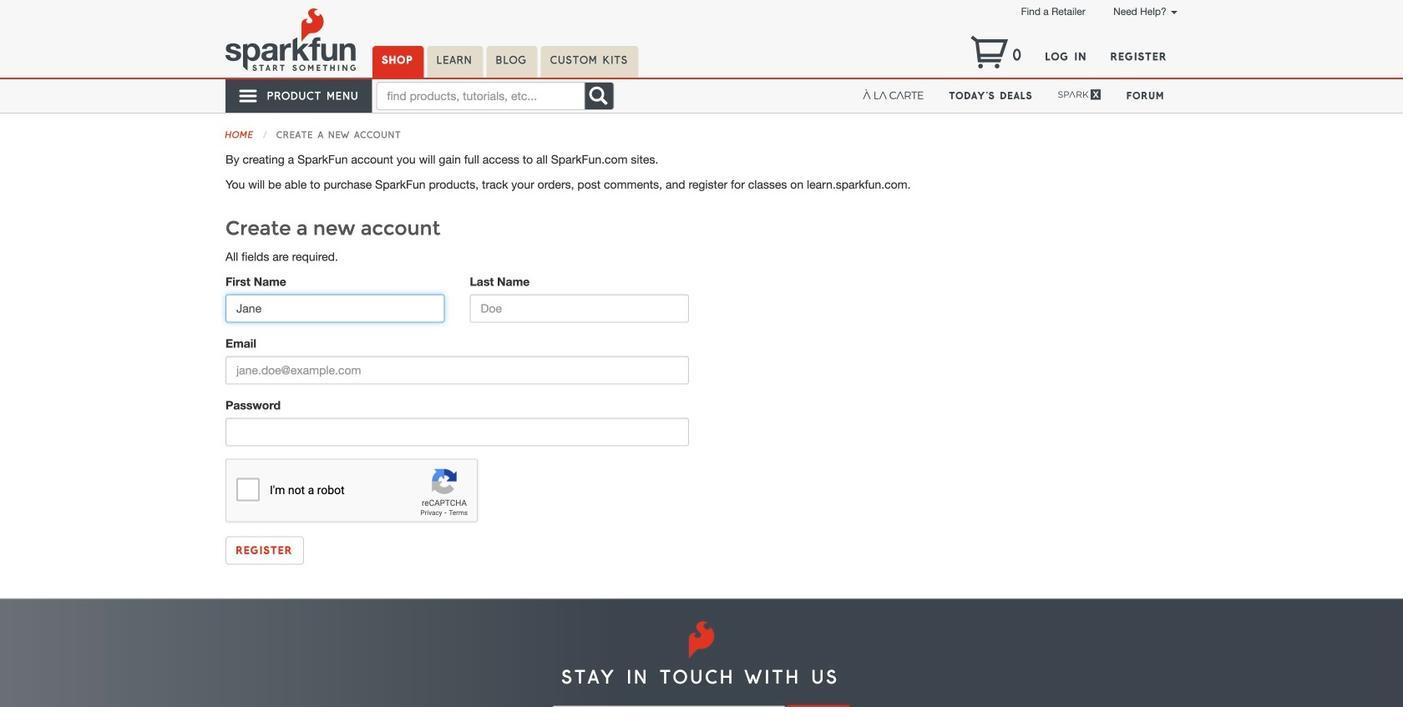 Task type: vqa. For each thing, say whether or not it's contained in the screenshot.
submit
yes



Task type: locate. For each thing, give the bounding box(es) containing it.
find products, tutorials, etc... text field
[[376, 82, 585, 110]]

None submit
[[225, 536, 304, 565], [786, 705, 851, 707], [225, 536, 304, 565], [786, 705, 851, 707]]

hamburger image
[[238, 86, 259, 106]]

Doe text field
[[470, 294, 689, 323]]

form
[[213, 273, 702, 565]]

jane.doe@example.com email field
[[225, 356, 689, 384]]

None password field
[[225, 418, 689, 446]]

Email address email field
[[552, 706, 786, 707]]



Task type: describe. For each thing, give the bounding box(es) containing it.
Jane text field
[[225, 294, 445, 323]]



